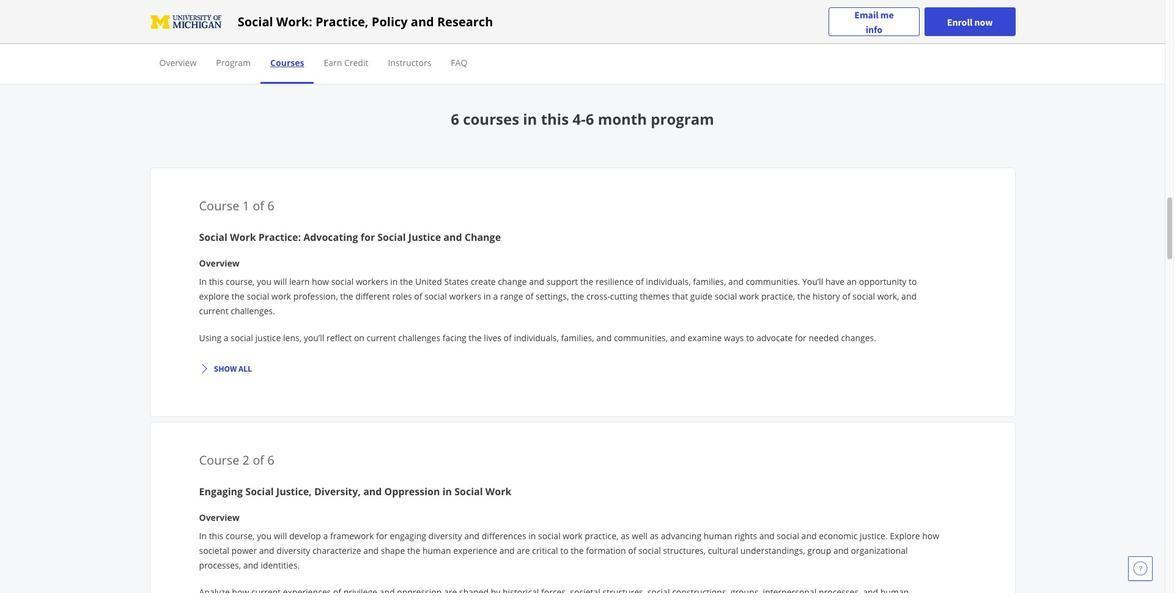 Task type: locate. For each thing, give the bounding box(es) containing it.
0 horizontal spatial practice
[[365, 50, 397, 62]]

social right guide
[[715, 291, 737, 302]]

1 vertical spatial diversity
[[277, 545, 310, 557]]

for left needed
[[795, 332, 806, 344]]

2 horizontal spatial a
[[493, 291, 498, 302]]

social down an
[[853, 291, 875, 302]]

work inside in this course, you will develop a framework for engaging diversity and differences in social work practice, as well as advancing human rights and social and economic justice. explore how societal power and diversity characterize and shape the human experience and are critical to the formation of social structures, cultural understandings, group and organizational processes, and identities.
[[563, 530, 583, 542]]

current right on
[[367, 332, 396, 344]]

current down explore
[[199, 305, 228, 317]]

practice, up formation at the bottom
[[585, 530, 619, 542]]

methods right research
[[804, 26, 839, 37]]

to inside in this course, you will develop a framework for engaging diversity and differences in social work practice, as well as advancing human rights and social and economic justice. explore how societal power and diversity characterize and shape the human experience and are critical to the formation of social structures, cultural understandings, group and organizational processes, and identities.
[[560, 545, 569, 557]]

0 vertical spatial current
[[199, 305, 228, 317]]

show all
[[214, 363, 252, 374]]

engaging social justice, diversity, and oppression in social work
[[199, 485, 511, 499]]

this inside in this course, you will learn how social workers in the united states create change and support the resilience of individuals, families, and communities. you'll have an opportunity to explore the social work profession, the different roles of social workers in a range of settings, the cross-cutting themes that guide social work practice, the history of social work, and current challenges.
[[209, 276, 223, 288]]

current
[[199, 305, 228, 317], [367, 332, 396, 344]]

a up characterize in the bottom left of the page
[[323, 530, 328, 542]]

work
[[230, 231, 256, 244], [485, 485, 511, 499]]

course for course 2 of 6
[[199, 452, 239, 469]]

1 vertical spatial overview
[[199, 258, 240, 269]]

shape
[[381, 545, 405, 557]]

0 vertical spatial overview
[[159, 57, 196, 68]]

change
[[465, 231, 501, 244]]

2 course from the top
[[199, 452, 239, 469]]

social up profession,
[[331, 276, 354, 288]]

diversity up experience
[[428, 530, 462, 542]]

enroll
[[947, 16, 973, 28]]

course, up explore
[[226, 276, 255, 288]]

1 vertical spatial human
[[423, 545, 451, 557]]

as left well
[[621, 530, 630, 542]]

diversity down develop
[[277, 545, 310, 557]]

work,
[[877, 291, 899, 302]]

resilience
[[596, 276, 633, 288]]

0 vertical spatial practice
[[512, 26, 544, 37]]

1 horizontal spatial families,
[[693, 276, 726, 288]]

this inside in this course, you will develop a framework for engaging diversity and differences in social work practice, as well as advancing human rights and social and economic justice. explore how societal power and diversity characterize and shape the human experience and are critical to the formation of social structures, cultural understandings, group and organizational processes, and identities.
[[209, 530, 223, 542]]

of
[[372, 26, 380, 37], [545, 50, 553, 62], [671, 50, 679, 62], [253, 198, 264, 214], [636, 276, 644, 288], [414, 291, 422, 302], [525, 291, 534, 302], [842, 291, 850, 302], [504, 332, 512, 344], [253, 452, 264, 469], [628, 545, 636, 557]]

will
[[274, 276, 287, 288], [274, 530, 287, 542]]

and left the communities.
[[728, 276, 744, 288]]

0 vertical spatial you
[[257, 276, 272, 288]]

families, down in this course, you will learn how social workers in the united states create change and support the resilience of individuals, families, and communities. you'll have an opportunity to explore the social work profession, the different roles of social workers in a range of settings, the cross-cutting themes that guide social work practice, the history of social work, and current challenges.
[[561, 332, 594, 344]]

course, up power
[[226, 530, 255, 542]]

course, inside in this course, you will develop a framework for engaging diversity and differences in social work practice, as well as advancing human rights and social and economic justice. explore how societal power and diversity characterize and shape the human experience and are critical to the formation of social structures, cultural understandings, group and organizational processes, and identities.
[[226, 530, 255, 542]]

of down well
[[628, 545, 636, 557]]

1 horizontal spatial as
[[650, 530, 659, 542]]

in inside in this course, you will develop a framework for engaging diversity and differences in social work practice, as well as advancing human rights and social and economic justice. explore how societal power and diversity characterize and shape the human experience and are critical to the formation of social structures, cultural understandings, group and organizational processes, and identities.
[[199, 530, 207, 542]]

course, for 2
[[226, 530, 255, 542]]

overview down advocacy
[[159, 57, 196, 68]]

work down 1
[[230, 231, 256, 244]]

2 vertical spatial overview
[[199, 512, 240, 524]]

how right explore
[[922, 530, 939, 542]]

to right opportunity
[[909, 276, 917, 288]]

0 vertical spatial human
[[704, 530, 732, 542]]

overview down engaging
[[199, 512, 240, 524]]

1 in from the top
[[199, 276, 207, 288]]

will left learn
[[274, 276, 287, 288]]

0 vertical spatial how
[[312, 276, 329, 288]]

using a social justice lens, you'll reflect on current challenges facing the lives of individuals, families, and communities, and examine ways to advocate for needed changes.
[[199, 332, 876, 344]]

in inside in this course, you will learn how social workers in the united states create change and support the resilience of individuals, families, and communities. you'll have an opportunity to explore the social work profession, the different roles of social workers in a range of settings, the cross-cutting themes that guide social work practice, the history of social work, and current challenges.
[[199, 276, 207, 288]]

1 vertical spatial a
[[224, 332, 228, 344]]

and down differences
[[499, 545, 515, 557]]

you inside in this course, you will learn how social workers in the united states create change and support the resilience of individuals, families, and communities. you'll have an opportunity to explore the social work profession, the different roles of social workers in a range of settings, the cross-cutting themes that guide social work practice, the history of social work, and current challenges.
[[257, 276, 272, 288]]

the left the cross-
[[571, 291, 584, 302]]

0 horizontal spatial to
[[560, 545, 569, 557]]

1 vertical spatial this
[[209, 276, 223, 288]]

overview for course 2 of 6
[[199, 512, 240, 524]]

0 horizontal spatial as
[[621, 530, 630, 542]]

a left range at left
[[493, 291, 498, 302]]

cutting
[[610, 291, 638, 302]]

practice up association
[[512, 26, 544, 37]]

of up the themes
[[636, 276, 644, 288]]

0 horizontal spatial human
[[423, 545, 451, 557]]

methods down 'role of social work in inter-professional practice'
[[399, 50, 435, 62]]

0 vertical spatial for
[[361, 231, 375, 244]]

0 vertical spatial workers
[[356, 276, 388, 288]]

challenges.
[[231, 305, 275, 317]]

0 vertical spatial course
[[199, 198, 239, 214]]

for inside in this course, you will develop a framework for engaging diversity and differences in social work practice, as well as advancing human rights and social and economic justice. explore how societal power and diversity characterize and shape the human experience and are critical to the formation of social structures, cultural understandings, group and organizational processes, and identities.
[[376, 530, 388, 542]]

0 horizontal spatial practice,
[[585, 530, 619, 542]]

1 horizontal spatial a
[[323, 530, 328, 542]]

0 vertical spatial diversity
[[428, 530, 462, 542]]

0 vertical spatial a
[[493, 291, 498, 302]]

1 horizontal spatial individuals,
[[646, 276, 691, 288]]

lives
[[484, 332, 501, 344]]

1 horizontal spatial diversity
[[428, 530, 462, 542]]

1 horizontal spatial human
[[704, 530, 732, 542]]

to right 'critical'
[[560, 545, 569, 557]]

this left 4- at top
[[541, 109, 569, 129]]

2 will from the top
[[274, 530, 287, 542]]

justice left lens,
[[255, 332, 281, 344]]

practice,
[[761, 291, 795, 302], [585, 530, 619, 542]]

1 vertical spatial current
[[367, 332, 396, 344]]

challenges
[[398, 332, 440, 344]]

you up power
[[257, 530, 272, 542]]

0 vertical spatial individuals,
[[646, 276, 691, 288]]

ethics
[[681, 50, 705, 62]]

1 vertical spatial in
[[199, 530, 207, 542]]

cross-
[[586, 291, 610, 302]]

enroll now button
[[924, 7, 1015, 36]]

engaging
[[390, 530, 426, 542]]

you'll
[[802, 276, 823, 288]]

1 horizontal spatial practice
[[512, 26, 544, 37]]

1 horizontal spatial for
[[376, 530, 388, 542]]

certificate menu element
[[150, 44, 1015, 84]]

you up the challenges.
[[257, 276, 272, 288]]

will for course 2 of 6
[[274, 530, 287, 542]]

2 vertical spatial for
[[376, 530, 388, 542]]

course for course 1 of 6
[[199, 198, 239, 214]]

in up are
[[528, 530, 536, 542]]

of right code
[[671, 50, 679, 62]]

0 vertical spatial to
[[909, 276, 917, 288]]

families,
[[693, 276, 726, 288], [561, 332, 594, 344]]

critical
[[532, 545, 558, 557]]

course, for 1
[[226, 276, 255, 288]]

understandings,
[[740, 545, 805, 557]]

in
[[199, 276, 207, 288], [199, 530, 207, 542]]

1 vertical spatial methods
[[399, 50, 435, 62]]

1 vertical spatial course,
[[226, 530, 255, 542]]

0 horizontal spatial individuals,
[[514, 332, 559, 344]]

a inside in this course, you will learn how social workers in the united states create change and support the resilience of individuals, families, and communities. you'll have an opportunity to explore the social work profession, the different roles of social workers in a range of settings, the cross-cutting themes that guide social work practice, the history of social work, and current challenges.
[[493, 291, 498, 302]]

course left 1
[[199, 198, 239, 214]]

social right role
[[383, 26, 405, 37]]

0 horizontal spatial diversity
[[277, 545, 310, 557]]

opportunity
[[859, 276, 906, 288]]

for up shape
[[376, 530, 388, 542]]

0 vertical spatial work
[[230, 231, 256, 244]]

2 vertical spatial this
[[209, 530, 223, 542]]

1 vertical spatial practice,
[[585, 530, 619, 542]]

work
[[407, 26, 427, 37], [271, 291, 291, 302], [739, 291, 759, 302], [563, 530, 583, 542]]

and right justice
[[444, 231, 462, 244]]

1 vertical spatial to
[[746, 332, 754, 344]]

1 will from the top
[[274, 276, 287, 288]]

code
[[648, 50, 669, 62]]

program
[[216, 57, 251, 68]]

individuals,
[[646, 276, 691, 288], [514, 332, 559, 344]]

the up the challenges.
[[231, 291, 245, 302]]

2
[[243, 452, 250, 469]]

this
[[541, 109, 569, 129], [209, 276, 223, 288], [209, 530, 223, 542]]

in inside in this course, you will develop a framework for engaging diversity and differences in social work practice, as well as advancing human rights and social and economic justice. explore how societal power and diversity characterize and shape the human experience and are critical to the formation of social structures, cultural understandings, group and organizational processes, and identities.
[[528, 530, 536, 542]]

methods
[[804, 26, 839, 37], [399, 50, 435, 62]]

enroll now
[[947, 16, 993, 28]]

the down "engaging"
[[407, 545, 420, 557]]

2 as from the left
[[650, 530, 659, 542]]

0 vertical spatial methods
[[804, 26, 839, 37]]

1 vertical spatial you
[[257, 530, 272, 542]]

needed
[[809, 332, 839, 344]]

6 right "2"
[[267, 452, 274, 469]]

will left develop
[[274, 530, 287, 542]]

0 horizontal spatial a
[[224, 332, 228, 344]]

2 horizontal spatial for
[[795, 332, 806, 344]]

identities.
[[261, 560, 300, 571]]

how
[[312, 276, 329, 288], [922, 530, 939, 542]]

individuals, up that
[[646, 276, 691, 288]]

human down "engaging"
[[423, 545, 451, 557]]

course 1 of 6
[[199, 198, 274, 214]]

learn
[[289, 276, 310, 288]]

practice, down the communities.
[[761, 291, 795, 302]]

in up explore
[[199, 276, 207, 288]]

1 vertical spatial practice
[[365, 50, 397, 62]]

0 vertical spatial course,
[[226, 276, 255, 288]]

communities.
[[746, 276, 800, 288]]

2 you from the top
[[257, 530, 272, 542]]

1 vertical spatial how
[[922, 530, 939, 542]]

course, inside in this course, you will learn how social workers in the united states create change and support the resilience of individuals, families, and communities. you'll have an opportunity to explore the social work profession, the different roles of social workers in a range of settings, the cross-cutting themes that guide social work practice, the history of social work, and current challenges.
[[226, 276, 255, 288]]

will inside in this course, you will learn how social workers in the united states create change and support the resilience of individuals, families, and communities. you'll have an opportunity to explore the social work profession, the different roles of social workers in a range of settings, the cross-cutting themes that guide social work practice, the history of social work, and current challenges.
[[274, 276, 287, 288]]

in up societal
[[199, 530, 207, 542]]

in up roles
[[390, 276, 398, 288]]

1 vertical spatial will
[[274, 530, 287, 542]]

1 horizontal spatial practice,
[[761, 291, 795, 302]]

this up explore
[[209, 276, 223, 288]]

to right "ways"
[[746, 332, 754, 344]]

workers
[[356, 276, 388, 288], [449, 291, 481, 302]]

you'll
[[304, 332, 324, 344]]

1 vertical spatial course
[[199, 452, 239, 469]]

societal
[[199, 545, 229, 557]]

in
[[429, 26, 437, 37], [523, 109, 537, 129], [390, 276, 398, 288], [484, 291, 491, 302], [443, 485, 452, 499], [528, 530, 536, 542]]

0 horizontal spatial workers
[[356, 276, 388, 288]]

0 vertical spatial in
[[199, 276, 207, 288]]

1 course from the top
[[199, 198, 239, 214]]

1 course, from the top
[[226, 276, 255, 288]]

workers up different
[[356, 276, 388, 288]]

0 horizontal spatial how
[[312, 276, 329, 288]]

for right advocating
[[361, 231, 375, 244]]

0 vertical spatial will
[[274, 276, 287, 288]]

you for course 1 of 6
[[257, 276, 272, 288]]

states
[[444, 276, 469, 288]]

the
[[400, 276, 413, 288], [580, 276, 593, 288], [231, 291, 245, 302], [340, 291, 353, 302], [571, 291, 584, 302], [797, 291, 810, 302], [469, 332, 482, 344], [407, 545, 420, 557], [571, 545, 584, 557]]

how up profession,
[[312, 276, 329, 288]]

individuals, inside in this course, you will learn how social workers in the united states create change and support the resilience of individuals, families, and communities. you'll have an opportunity to explore the social work profession, the different roles of social workers in a range of settings, the cross-cutting themes that guide social work practice, the history of social work, and current challenges.
[[646, 276, 691, 288]]

will inside in this course, you will develop a framework for engaging diversity and differences in social work practice, as well as advancing human rights and social and economic justice. explore how societal power and diversity characterize and shape the human experience and are critical to the formation of social structures, cultural understandings, group and organizational processes, and identities.
[[274, 530, 287, 542]]

create
[[471, 276, 496, 288]]

2 in from the top
[[199, 530, 207, 542]]

earn credit
[[324, 57, 368, 68]]

work:
[[276, 13, 312, 30]]

you inside in this course, you will develop a framework for engaging diversity and differences in social work practice, as well as advancing human rights and social and economic justice. explore how societal power and diversity characterize and shape the human experience and are critical to the formation of social structures, cultural understandings, group and organizational processes, and identities.
[[257, 530, 272, 542]]

and up group
[[801, 530, 817, 542]]

advancing
[[661, 530, 701, 542]]

6 right 1
[[267, 198, 274, 214]]

1 you from the top
[[257, 276, 272, 288]]

2 vertical spatial to
[[560, 545, 569, 557]]

and down the social justice frameworks
[[280, 50, 295, 62]]

show all button
[[194, 358, 257, 380]]

6
[[451, 109, 459, 129], [586, 109, 594, 129], [267, 198, 274, 214], [267, 452, 274, 469]]

0 horizontal spatial current
[[199, 305, 228, 317]]

a
[[493, 291, 498, 302], [224, 332, 228, 344], [323, 530, 328, 542]]

families, up guide
[[693, 276, 726, 288]]

characterize
[[312, 545, 361, 557]]

0 horizontal spatial families,
[[561, 332, 594, 344]]

social work: practice, policy and research
[[238, 13, 493, 30]]

0 vertical spatial practice,
[[761, 291, 795, 302]]

practice,
[[316, 13, 369, 30]]

overview up explore
[[199, 258, 240, 269]]

program
[[651, 109, 714, 129]]

overview for course 1 of 6
[[199, 258, 240, 269]]

1 horizontal spatial workers
[[449, 291, 481, 302]]

overview
[[159, 57, 196, 68], [199, 258, 240, 269], [199, 512, 240, 524]]

and down economic on the bottom right of page
[[833, 545, 849, 557]]

1 horizontal spatial work
[[485, 485, 511, 499]]

0 vertical spatial families,
[[693, 276, 726, 288]]

a inside in this course, you will develop a framework for engaging diversity and differences in social work practice, as well as advancing human rights and social and economic justice. explore how societal power and diversity characterize and shape the human experience and are critical to the formation of social structures, cultural understandings, group and organizational processes, and identities.
[[323, 530, 328, 542]]

1 horizontal spatial current
[[367, 332, 396, 344]]

justice up organizational,
[[250, 26, 276, 37]]

of right range at left
[[525, 291, 534, 302]]

group
[[807, 545, 831, 557]]

1 vertical spatial individuals,
[[514, 332, 559, 344]]

work up differences
[[485, 485, 511, 499]]

human up cultural
[[704, 530, 732, 542]]

2 vertical spatial a
[[323, 530, 328, 542]]

this up societal
[[209, 530, 223, 542]]

1 horizontal spatial how
[[922, 530, 939, 542]]

course left "2"
[[199, 452, 239, 469]]

current inside in this course, you will learn how social workers in the united states create change and support the resilience of individuals, families, and communities. you'll have an opportunity to explore the social work profession, the different roles of social workers in a range of settings, the cross-cutting themes that guide social work practice, the history of social work, and current challenges.
[[199, 305, 228, 317]]

a right using
[[224, 332, 228, 344]]

that
[[672, 291, 688, 302]]

social
[[383, 26, 405, 37], [331, 276, 354, 288], [247, 291, 269, 302], [424, 291, 447, 302], [715, 291, 737, 302], [853, 291, 875, 302], [231, 332, 253, 344], [538, 530, 561, 542], [777, 530, 799, 542], [638, 545, 661, 557]]

as right well
[[650, 530, 659, 542]]

1 vertical spatial for
[[795, 332, 806, 344]]

social
[[238, 13, 273, 30], [225, 26, 248, 37], [556, 50, 579, 62], [199, 231, 227, 244], [377, 231, 406, 244], [245, 485, 274, 499], [454, 485, 483, 499]]

2 horizontal spatial to
[[909, 276, 917, 288]]

in for course 2 of 6
[[199, 530, 207, 542]]

2 course, from the top
[[226, 530, 255, 542]]

individuals, right lives
[[514, 332, 559, 344]]



Task type: vqa. For each thing, say whether or not it's contained in the screenshot.
research
yes



Task type: describe. For each thing, give the bounding box(es) containing it.
0 vertical spatial justice
[[250, 26, 276, 37]]

6 left month
[[586, 109, 594, 129]]

the down you'll
[[797, 291, 810, 302]]

1 horizontal spatial methods
[[804, 26, 839, 37]]

social up 'critical'
[[538, 530, 561, 542]]

role
[[353, 26, 370, 37]]

faq
[[451, 57, 467, 68]]

email me info button
[[829, 7, 920, 36]]

of right association
[[545, 50, 553, 62]]

and up understandings,
[[759, 530, 775, 542]]

month
[[598, 109, 647, 129]]

help center image
[[1133, 561, 1148, 576]]

of right role
[[372, 26, 380, 37]]

power
[[232, 545, 257, 557]]

inter-
[[439, 26, 460, 37]]

advocating
[[303, 231, 358, 244]]

in right 'oppression'
[[443, 485, 452, 499]]

reflect
[[327, 332, 352, 344]]

social down united
[[424, 291, 447, 302]]

and left shape
[[363, 545, 379, 557]]

diversity,
[[314, 485, 361, 499]]

have
[[826, 276, 845, 288]]

the left different
[[340, 291, 353, 302]]

explore
[[199, 291, 229, 302]]

national
[[462, 50, 495, 62]]

formation
[[586, 545, 626, 557]]

this for course 2 of 6
[[209, 530, 223, 542]]

social work practice: advocating for social justice and change
[[199, 231, 501, 244]]

1 vertical spatial workers
[[449, 291, 481, 302]]

organizational,
[[219, 50, 278, 62]]

0 horizontal spatial methods
[[399, 50, 435, 62]]

and up identities.
[[259, 545, 274, 557]]

instructors
[[388, 57, 431, 68]]

the up roles
[[400, 276, 413, 288]]

united
[[415, 276, 442, 288]]

6 courses in this 4-6 month program
[[451, 109, 714, 129]]

4-
[[573, 109, 586, 129]]

university of michigan image
[[150, 12, 223, 31]]

lens,
[[283, 332, 302, 344]]

practice, inside in this course, you will learn how social workers in the united states create change and support the resilience of individuals, families, and communities. you'll have an opportunity to explore the social work profession, the different roles of social workers in a range of settings, the cross-cutting themes that guide social work practice, the history of social work, and current challenges.
[[761, 291, 795, 302]]

courses
[[463, 109, 519, 129]]

6 left the courses
[[451, 109, 459, 129]]

frameworks
[[278, 26, 326, 37]]

the left lives
[[469, 332, 482, 344]]

history
[[813, 291, 840, 302]]

are
[[517, 545, 530, 557]]

interpersonal, organizational, and community level practice methods
[[161, 50, 435, 62]]

this for course 1 of 6
[[209, 276, 223, 288]]

social down the challenges.
[[231, 332, 253, 344]]

and left examine
[[670, 332, 685, 344]]

and left communities,
[[596, 332, 612, 344]]

change
[[498, 276, 527, 288]]

framework
[[330, 530, 374, 542]]

credit
[[344, 57, 368, 68]]

experience
[[453, 545, 497, 557]]

of right roles
[[414, 291, 422, 302]]

processes,
[[199, 560, 241, 571]]

families, inside in this course, you will learn how social workers in the united states create change and support the resilience of individuals, families, and communities. you'll have an opportunity to explore the social work profession, the different roles of social workers in a range of settings, the cross-cutting themes that guide social work practice, the history of social work, and current challenges.
[[693, 276, 726, 288]]

research
[[767, 26, 801, 37]]

info
[[866, 23, 882, 35]]

and right diversity, at the bottom left of the page
[[363, 485, 382, 499]]

themes
[[640, 291, 670, 302]]

of right lives
[[504, 332, 512, 344]]

how inside in this course, you will develop a framework for engaging diversity and differences in social work practice, as well as advancing human rights and social and economic justice. explore how societal power and diversity characterize and shape the human experience and are critical to the formation of social structures, cultural understandings, group and organizational processes, and identities.
[[922, 530, 939, 542]]

email
[[854, 8, 879, 20]]

the left formation at the bottom
[[571, 545, 584, 557]]

roles
[[392, 291, 412, 302]]

in left inter-
[[429, 26, 437, 37]]

well
[[632, 530, 648, 542]]

role of social work in inter-professional practice
[[353, 26, 544, 37]]

the up the cross-
[[580, 276, 593, 288]]

how inside in this course, you will learn how social workers in the united states create change and support the resilience of individuals, families, and communities. you'll have an opportunity to explore the social work profession, the different roles of social workers in a range of settings, the cross-cutting themes that guide social work practice, the history of social work, and current challenges.
[[312, 276, 329, 288]]

communities,
[[614, 332, 668, 344]]

develop
[[289, 530, 321, 542]]

(nasw)
[[616, 50, 646, 62]]

facing
[[443, 332, 466, 344]]

and left inter-
[[411, 13, 434, 30]]

engaging
[[199, 485, 243, 499]]

0 horizontal spatial for
[[361, 231, 375, 244]]

professional
[[460, 26, 510, 37]]

in right the courses
[[523, 109, 537, 129]]

of inside in this course, you will develop a framework for engaging diversity and differences in social work practice, as well as advancing human rights and social and economic justice. explore how societal power and diversity characterize and shape the human experience and are critical to the formation of social structures, cultural understandings, group and organizational processes, and identities.
[[628, 545, 636, 557]]

social up understandings,
[[777, 530, 799, 542]]

and up experience
[[464, 530, 480, 542]]

1 vertical spatial work
[[485, 485, 511, 499]]

different
[[355, 291, 390, 302]]

in down create
[[484, 291, 491, 302]]

organization
[[915, 26, 965, 37]]

of right "2"
[[253, 452, 264, 469]]

justice,
[[276, 485, 312, 499]]

all
[[238, 363, 252, 374]]

advocate
[[757, 332, 793, 344]]

show
[[214, 363, 237, 374]]

national association of social workers (nasw) code of ethics
[[462, 50, 705, 62]]

social up the challenges.
[[247, 291, 269, 302]]

organizational
[[851, 545, 908, 557]]

0 vertical spatial this
[[541, 109, 569, 129]]

advocacy
[[161, 26, 198, 37]]

on
[[354, 332, 364, 344]]

and right the work,
[[901, 291, 917, 302]]

program link
[[216, 57, 251, 68]]

policy
[[372, 13, 408, 30]]

economic
[[819, 530, 858, 542]]

interpersonal,
[[161, 50, 217, 62]]

earn
[[324, 57, 342, 68]]

social down well
[[638, 545, 661, 557]]

quantitative
[[715, 26, 764, 37]]

examine
[[688, 332, 722, 344]]

and up settings,
[[529, 276, 544, 288]]

1 vertical spatial justice
[[255, 332, 281, 344]]

email me info
[[854, 8, 894, 35]]

now
[[974, 16, 993, 28]]

overview link
[[159, 57, 196, 68]]

0 horizontal spatial work
[[230, 231, 256, 244]]

to inside in this course, you will learn how social workers in the united states create change and support the resilience of individuals, families, and communities. you'll have an opportunity to explore the social work profession, the different roles of social workers in a range of settings, the cross-cutting themes that guide social work practice, the history of social work, and current challenges.
[[909, 276, 917, 288]]

1 as from the left
[[621, 530, 630, 542]]

settings,
[[536, 291, 569, 302]]

research
[[437, 13, 493, 30]]

in this course, you will develop a framework for engaging diversity and differences in social work practice, as well as advancing human rights and social and economic justice. explore how societal power and diversity characterize and shape the human experience and are critical to the formation of social structures, cultural understandings, group and organizational processes, and identities.
[[199, 530, 939, 571]]

guide
[[690, 291, 712, 302]]

practice:
[[259, 231, 301, 244]]

1
[[243, 198, 250, 214]]

1 vertical spatial families,
[[561, 332, 594, 344]]

you for course 2 of 6
[[257, 530, 272, 542]]

using
[[199, 332, 221, 344]]

and down power
[[243, 560, 258, 571]]

in for course 1 of 6
[[199, 276, 207, 288]]

of down an
[[842, 291, 850, 302]]

support
[[547, 276, 578, 288]]

will for course 1 of 6
[[274, 276, 287, 288]]

of right 1
[[253, 198, 264, 214]]

overview inside "certificate menu" element
[[159, 57, 196, 68]]

workers
[[581, 50, 614, 62]]

quantitative research methods
[[715, 26, 839, 37]]

justice
[[408, 231, 441, 244]]

practice, inside in this course, you will develop a framework for engaging diversity and differences in social work practice, as well as advancing human rights and social and economic justice. explore how societal power and diversity characterize and shape the human experience and are critical to the formation of social structures, cultural understandings, group and organizational processes, and identities.
[[585, 530, 619, 542]]

justice.
[[860, 530, 888, 542]]

rights
[[734, 530, 757, 542]]

1 horizontal spatial to
[[746, 332, 754, 344]]



